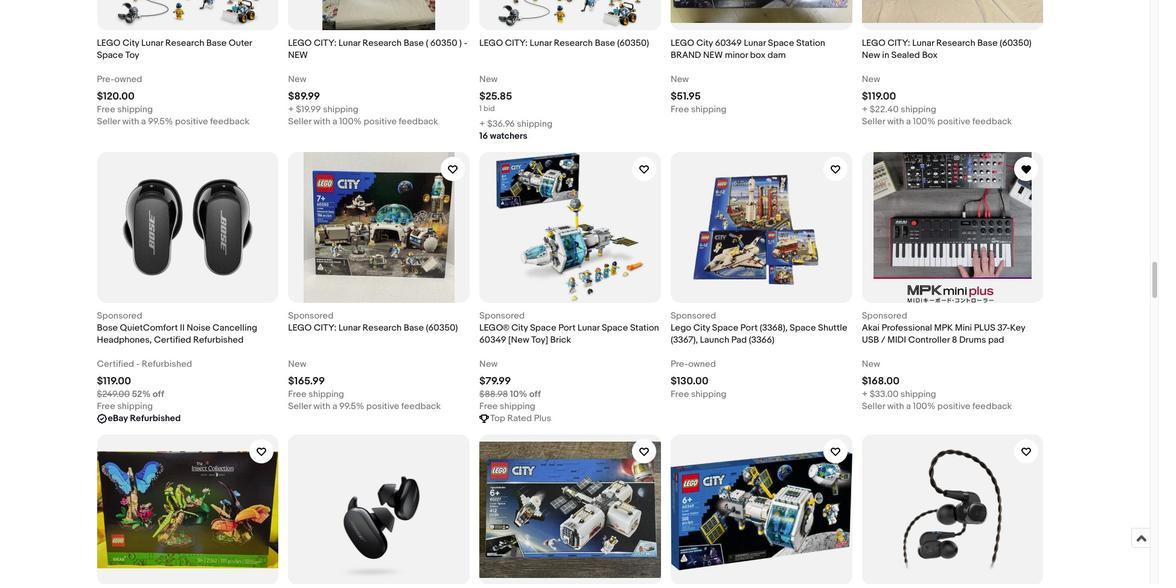 Task type: vqa. For each thing, say whether or not it's contained in the screenshot.
a associated with $89.99
yes



Task type: locate. For each thing, give the bounding box(es) containing it.
1 horizontal spatial certified
[[154, 335, 191, 346]]

1 horizontal spatial owned
[[688, 359, 716, 370]]

new for $25.85
[[480, 74, 498, 85]]

0 horizontal spatial owned
[[114, 74, 142, 85]]

with down '$165.99'
[[314, 401, 330, 412]]

$119.00 inside the new $119.00 + $22.40 shipping seller with a 100% positive feedback
[[862, 91, 896, 103]]

100% inside "new $168.00 + $33.00 shipping seller with a 100% positive feedback"
[[913, 401, 936, 412]]

free down the '$120.00'
[[97, 104, 115, 115]]

free shipping text field down $249.00
[[97, 401, 153, 413]]

0 horizontal spatial station
[[630, 323, 659, 334]]

$89.99
[[288, 91, 320, 103]]

Seller with a 100% positive feedback text field
[[862, 116, 1012, 128]]

0 horizontal spatial pre-
[[97, 74, 114, 85]]

+ inside new $25.85 1 bid + $36.96 shipping 16 watchers
[[480, 118, 485, 130]]

top
[[490, 413, 505, 425]]

refurbished down the 52%
[[130, 413, 181, 425]]

$165.99
[[288, 376, 325, 388]]

0 horizontal spatial seller with a 100% positive feedback text field
[[288, 116, 438, 128]]

+ $22.40 shipping text field
[[862, 104, 937, 116]]

new inside "lego city 60349 lunar space station brand new minor box dam"
[[703, 50, 723, 61]]

cancelling
[[213, 323, 257, 334]]

seller down '$165.99'
[[288, 401, 312, 412]]

base inside lego city: lunar research base ( 60350 )  - new
[[404, 37, 424, 49]]

2 sponsored text field from the left
[[480, 310, 525, 323]]

2 off from the left
[[529, 389, 541, 400]]

seller down the '$120.00'
[[97, 116, 120, 127]]

certified inside sponsored bose quietcomfort ii noise cancelling headphones, certified refurbished
[[154, 335, 191, 346]]

+ left $33.00
[[862, 389, 868, 400]]

Seller with a 99.5% positive feedback text field
[[97, 116, 250, 128], [288, 401, 441, 413]]

2 new from the left
[[703, 50, 723, 61]]

refurbished inside sponsored bose quietcomfort ii noise cancelling headphones, certified refurbished
[[193, 335, 244, 346]]

(60350) for $119.00
[[1000, 37, 1032, 49]]

city up brand
[[697, 37, 713, 49]]

sponsored lego® city space port lunar space station 60349 [new toy] brick
[[480, 310, 659, 346]]

refurbished down 'cancelling'
[[193, 335, 244, 346]]

$79.99 text field
[[480, 376, 511, 388]]

0 horizontal spatial (60350)
[[426, 323, 458, 334]]

base
[[206, 37, 227, 49], [404, 37, 424, 49], [595, 37, 615, 49], [978, 37, 998, 49], [404, 323, 424, 334]]

8
[[952, 335, 958, 346]]

base inside lego city: lunar research base (60350) new in sealed box
[[978, 37, 998, 49]]

top rated plus
[[490, 413, 551, 425]]

refurbished inside certified - refurbished $119.00 $249.00 52% off free shipping
[[142, 359, 192, 370]]

a
[[141, 116, 146, 127], [333, 116, 337, 127], [906, 116, 911, 127], [333, 401, 337, 412], [906, 401, 911, 412]]

lego up $89.99 text field at top left
[[288, 37, 312, 49]]

seller with a 100% positive feedback text field down $19.99
[[288, 116, 438, 128]]

2 horizontal spatial (60350)
[[1000, 37, 1032, 49]]

0 vertical spatial 99.5%
[[148, 116, 173, 127]]

$36.96
[[487, 118, 515, 130]]

$119.00 text field for certified - refurbished
[[97, 376, 131, 388]]

seller with a 100% positive feedback text field down $33.00
[[862, 401, 1012, 413]]

minor
[[725, 50, 748, 61]]

new up the $168.00
[[862, 359, 880, 370]]

lego for $51.95
[[671, 37, 695, 49]]

0 horizontal spatial off
[[153, 389, 164, 400]]

new inside new $51.95 free shipping
[[671, 74, 689, 85]]

1 horizontal spatial new
[[703, 50, 723, 61]]

sponsored for bose
[[97, 310, 142, 322]]

shipping inside new $51.95 free shipping
[[691, 104, 727, 115]]

research for owned
[[165, 37, 204, 49]]

feedback inside new $89.99 + $19.99 shipping seller with a 100% positive feedback
[[399, 116, 438, 127]]

$249.00
[[97, 389, 130, 400]]

with down the '$120.00'
[[122, 116, 139, 127]]

shipping down the $51.95 text box
[[691, 104, 727, 115]]

city: right )
[[505, 37, 528, 49]]

$89.99 text field
[[288, 91, 320, 103]]

city: up '$165.99'
[[314, 323, 337, 334]]

1 port from the left
[[559, 323, 576, 334]]

3 sponsored from the left
[[480, 310, 525, 322]]

off right the 52%
[[153, 389, 164, 400]]

0 horizontal spatial sponsored text field
[[97, 310, 142, 323]]

new up $51.95 on the right top of page
[[671, 74, 689, 85]]

sponsored for akai
[[862, 310, 908, 322]]

shipping down "10%"
[[500, 401, 535, 412]]

new up $89.99 text field at top left
[[288, 50, 308, 61]]

shipping down '$165.99'
[[309, 389, 344, 400]]

shipping down $130.00 text box
[[691, 389, 727, 400]]

feedback
[[210, 116, 250, 127], [399, 116, 438, 127], [973, 116, 1012, 127], [401, 401, 441, 412], [973, 401, 1012, 412]]

sponsored for lego
[[671, 310, 716, 322]]

pre-
[[97, 74, 114, 85], [671, 359, 688, 370]]

plus
[[534, 413, 551, 425]]

owned up $130.00 text box
[[688, 359, 716, 370]]

free down $249.00
[[97, 401, 115, 412]]

new inside the new $79.99 $88.98 10% off free shipping
[[480, 359, 498, 370]]

+ inside the new $119.00 + $22.40 shipping seller with a 100% positive feedback
[[862, 104, 868, 115]]

0 horizontal spatial new
[[288, 50, 308, 61]]

lego inside lego city lunar research base outer space toy
[[97, 37, 121, 49]]

owned for $130.00
[[688, 359, 716, 370]]

lego inside "lego city 60349 lunar space station brand new minor box dam"
[[671, 37, 695, 49]]

Free shipping text field
[[97, 104, 153, 116], [671, 104, 727, 116], [288, 389, 344, 401], [97, 401, 153, 413], [480, 401, 535, 413]]

pre- inside pre-owned $130.00 free shipping
[[671, 359, 688, 370]]

1 vertical spatial owned
[[688, 359, 716, 370]]

sponsored for lego®
[[480, 310, 525, 322]]

space
[[768, 37, 794, 49], [97, 50, 123, 61], [530, 323, 557, 334], [602, 323, 628, 334], [712, 323, 739, 334], [790, 323, 816, 334]]

- inside lego city: lunar research base ( 60350 )  - new
[[464, 37, 468, 49]]

city: up $89.99 text field at top left
[[314, 37, 337, 49]]

$119.00 up $22.40
[[862, 91, 896, 103]]

launch
[[700, 335, 730, 346]]

research inside lego city lunar research base outer space toy
[[165, 37, 204, 49]]

lego inside lego city: lunar research base (60350) new in sealed box
[[862, 37, 886, 49]]

base for $89.99
[[404, 37, 424, 49]]

sponsored inside the sponsored lego® city space port lunar space station 60349 [new toy] brick
[[480, 310, 525, 322]]

with
[[122, 116, 139, 127], [314, 116, 330, 127], [888, 116, 904, 127], [314, 401, 330, 412], [888, 401, 904, 412]]

port for brick
[[559, 323, 576, 334]]

1 horizontal spatial $119.00 text field
[[862, 91, 896, 103]]

quietcomfort
[[120, 323, 178, 334]]

a inside new $165.99 free shipping seller with a 99.5% positive feedback
[[333, 401, 337, 412]]

new inside new $89.99 + $19.99 shipping seller with a 100% positive feedback
[[288, 74, 307, 85]]

1 vertical spatial $119.00 text field
[[97, 376, 131, 388]]

city up "toy"
[[123, 37, 139, 49]]

100% for $89.99
[[339, 116, 362, 127]]

feedback for $89.99
[[399, 116, 438, 127]]

5 sponsored from the left
[[862, 310, 908, 322]]

refurbished down sponsored bose quietcomfort ii noise cancelling headphones, certified refurbished
[[142, 359, 192, 370]]

in
[[882, 50, 890, 61]]

lunar
[[141, 37, 163, 49], [339, 37, 361, 49], [530, 37, 552, 49], [744, 37, 766, 49], [913, 37, 935, 49], [339, 323, 361, 334], [578, 323, 600, 334]]

new $168.00 + $33.00 shipping seller with a 100% positive feedback
[[862, 359, 1012, 412]]

1 horizontal spatial seller with a 100% positive feedback text field
[[862, 401, 1012, 413]]

ebay refurbished
[[108, 413, 181, 425]]

new inside new $165.99 free shipping seller with a 99.5% positive feedback
[[288, 359, 307, 370]]

shipping down the 52%
[[117, 401, 153, 412]]

lunar inside the sponsored lego® city space port lunar space station 60349 [new toy] brick
[[578, 323, 600, 334]]

(
[[426, 37, 428, 49]]

free down $130.00 text box
[[671, 389, 689, 400]]

research inside lego city: lunar research base (60350) new in sealed box
[[937, 37, 976, 49]]

positive inside pre-owned $120.00 free shipping seller with a 99.5% positive feedback
[[175, 116, 208, 127]]

sealed
[[892, 50, 920, 61]]

midi
[[888, 335, 906, 346]]

new text field up $79.99 text box
[[480, 359, 498, 371]]

100% inside new $89.99 + $19.99 shipping seller with a 100% positive feedback
[[339, 116, 362, 127]]

city:
[[314, 37, 337, 49], [505, 37, 528, 49], [888, 37, 911, 49], [314, 323, 337, 334]]

99.5%
[[148, 116, 173, 127], [339, 401, 364, 412]]

(60350) inside lego city: lunar research base (60350) new in sealed box
[[1000, 37, 1032, 49]]

free inside new $51.95 free shipping
[[671, 104, 689, 115]]

- down headphones,
[[136, 359, 140, 370]]

with down $33.00
[[888, 401, 904, 412]]

1 vertical spatial $119.00
[[97, 376, 131, 388]]

4 sponsored from the left
[[671, 310, 716, 322]]

1 vertical spatial 99.5%
[[339, 401, 364, 412]]

city: inside lego city: lunar research base (60350) new in sealed box
[[888, 37, 911, 49]]

1 horizontal spatial 60349
[[715, 37, 742, 49]]

sponsored inside sponsored akai professional mpk mini plus 37-key usb / midi controller 8 drums pad
[[862, 310, 908, 322]]

$119.00 text field for new
[[862, 91, 896, 103]]

lego for $119.00
[[862, 37, 886, 49]]

previous price $88.98 10% off text field
[[480, 389, 541, 401]]

0 vertical spatial $119.00
[[862, 91, 896, 103]]

shipping right $19.99
[[323, 104, 359, 115]]

1 vertical spatial certified
[[97, 359, 134, 370]]

0 vertical spatial -
[[464, 37, 468, 49]]

dam
[[768, 50, 786, 61]]

1 vertical spatial 60349
[[480, 335, 506, 346]]

0 vertical spatial owned
[[114, 74, 142, 85]]

2 port from the left
[[741, 323, 758, 334]]

+ left $22.40
[[862, 104, 868, 115]]

shipping up seller with a 100% positive feedback text field at right top
[[901, 104, 937, 115]]

new left the minor
[[703, 50, 723, 61]]

with inside pre-owned $120.00 free shipping seller with a 99.5% positive feedback
[[122, 116, 139, 127]]

lego up the in
[[862, 37, 886, 49]]

with for $120.00
[[122, 116, 139, 127]]

city up launch
[[694, 323, 710, 334]]

with inside new $89.99 + $19.99 shipping seller with a 100% positive feedback
[[314, 116, 330, 127]]

new text field up $22.40
[[862, 74, 880, 86]]

2 sponsored from the left
[[288, 310, 334, 322]]

10%
[[510, 389, 527, 400]]

with down $19.99
[[314, 116, 330, 127]]

shipping
[[117, 104, 153, 115], [323, 104, 359, 115], [691, 104, 727, 115], [901, 104, 937, 115], [517, 118, 553, 130], [309, 389, 344, 400], [691, 389, 727, 400], [901, 389, 936, 400], [117, 401, 153, 412], [500, 401, 535, 412]]

lunar inside lego city: lunar research base (60350) new in sealed box
[[913, 37, 935, 49]]

0 horizontal spatial 99.5%
[[148, 116, 173, 127]]

+ inside new $89.99 + $19.99 shipping seller with a 100% positive feedback
[[288, 104, 294, 115]]

99.5% inside new $165.99 free shipping seller with a 99.5% positive feedback
[[339, 401, 364, 412]]

2 vertical spatial refurbished
[[130, 413, 181, 425]]

previous price $249.00 52% off text field
[[97, 389, 164, 401]]

100% inside the new $119.00 + $22.40 shipping seller with a 100% positive feedback
[[913, 116, 936, 127]]

lego right )
[[480, 37, 503, 49]]

2 horizontal spatial sponsored text field
[[862, 310, 908, 323]]

Free shipping text field
[[671, 389, 727, 401]]

sponsored lego city space port (3368), space shuttle (3367), launch pad (3366)
[[671, 310, 848, 346]]

0 horizontal spatial $119.00
[[97, 376, 131, 388]]

plus
[[974, 323, 996, 334]]

1 new from the left
[[288, 50, 308, 61]]

new up $22.40
[[862, 74, 880, 85]]

port for (3366)
[[741, 323, 758, 334]]

new text field up the $168.00
[[862, 359, 880, 371]]

pre-owned $130.00 free shipping
[[671, 359, 727, 400]]

city
[[123, 37, 139, 49], [697, 37, 713, 49], [511, 323, 528, 334], [694, 323, 710, 334]]

off inside certified - refurbished $119.00 $249.00 52% off free shipping
[[153, 389, 164, 400]]

brick
[[550, 335, 571, 346]]

$119.00 up $249.00
[[97, 376, 131, 388]]

0 vertical spatial pre-
[[97, 74, 114, 85]]

lego up brand
[[671, 37, 695, 49]]

60349
[[715, 37, 742, 49], [480, 335, 506, 346]]

0 horizontal spatial $119.00 text field
[[97, 376, 131, 388]]

$119.00 text field up $249.00
[[97, 376, 131, 388]]

1 horizontal spatial (60350)
[[617, 37, 649, 49]]

with down $22.40
[[888, 116, 904, 127]]

a inside new $89.99 + $19.99 shipping seller with a 100% positive feedback
[[333, 116, 337, 127]]

shipping right $33.00
[[901, 389, 936, 400]]

feedback inside pre-owned $120.00 free shipping seller with a 99.5% positive feedback
[[210, 116, 250, 127]]

pre- up the '$120.00'
[[97, 74, 114, 85]]

1 off from the left
[[153, 389, 164, 400]]

sponsored text field up headphones,
[[97, 310, 142, 323]]

$25.85
[[480, 91, 512, 103]]

new for $119.00
[[862, 74, 880, 85]]

1 vertical spatial seller with a 99.5% positive feedback text field
[[288, 401, 441, 413]]

outer
[[229, 37, 252, 49]]

pre- for $120.00
[[97, 74, 114, 85]]

port inside sponsored lego city space port (3368), space shuttle (3367), launch pad (3366)
[[741, 323, 758, 334]]

1 horizontal spatial sponsored text field
[[671, 310, 716, 323]]

1 horizontal spatial sponsored text field
[[480, 310, 525, 323]]

)
[[460, 37, 462, 49]]

seller inside new $89.99 + $19.99 shipping seller with a 100% positive feedback
[[288, 116, 312, 127]]

0 horizontal spatial -
[[136, 359, 140, 370]]

0 horizontal spatial sponsored text field
[[288, 310, 334, 323]]

sponsored text field up /
[[862, 310, 908, 323]]

sponsored akai professional mpk mini plus 37-key usb / midi controller 8 drums pad
[[862, 310, 1026, 346]]

lego for $89.99
[[288, 37, 312, 49]]

free down $51.95 on the right top of page
[[671, 104, 689, 115]]

$51.95
[[671, 91, 701, 103]]

seller inside the new $119.00 + $22.40 shipping seller with a 100% positive feedback
[[862, 116, 885, 127]]

$119.00 inside certified - refurbished $119.00 $249.00 52% off free shipping
[[97, 376, 131, 388]]

free down the $88.98 at the bottom left of the page
[[480, 401, 498, 412]]

1 vertical spatial station
[[630, 323, 659, 334]]

drums
[[960, 335, 987, 346]]

Seller with a 100% positive feedback text field
[[288, 116, 438, 128], [862, 401, 1012, 413]]

positive inside "new $168.00 + $33.00 shipping seller with a 100% positive feedback"
[[938, 401, 971, 412]]

port
[[559, 323, 576, 334], [741, 323, 758, 334]]

shipping up watchers
[[517, 118, 553, 130]]

box
[[922, 50, 938, 61]]

seller
[[97, 116, 120, 127], [288, 116, 312, 127], [862, 116, 885, 127], [288, 401, 312, 412], [862, 401, 885, 412]]

positive inside new $89.99 + $19.99 shipping seller with a 100% positive feedback
[[364, 116, 397, 127]]

free shipping text field down "10%"
[[480, 401, 535, 413]]

seller down $33.00
[[862, 401, 885, 412]]

seller down $19.99
[[288, 116, 312, 127]]

lego city 60349 lunar space station brand new minor box dam
[[671, 37, 826, 61]]

1 vertical spatial -
[[136, 359, 140, 370]]

sponsored text field up (3367),
[[671, 310, 716, 323]]

1 sponsored text field from the left
[[97, 310, 142, 323]]

0 vertical spatial station
[[797, 37, 826, 49]]

1 sponsored text field from the left
[[288, 310, 334, 323]]

certified down ii
[[154, 335, 191, 346]]

1 horizontal spatial 99.5%
[[339, 401, 364, 412]]

city: inside lego city: lunar research base ( 60350 )  - new
[[314, 37, 337, 49]]

new up $79.99 text box
[[480, 359, 498, 370]]

port up pad
[[741, 323, 758, 334]]

off
[[153, 389, 164, 400], [529, 389, 541, 400]]

certified inside certified - refurbished $119.00 $249.00 52% off free shipping
[[97, 359, 134, 370]]

New text field
[[288, 74, 307, 86], [671, 74, 689, 86], [862, 74, 880, 86], [288, 359, 307, 371], [480, 359, 498, 371], [862, 359, 880, 371]]

bose
[[97, 323, 118, 334]]

$119.00 text field
[[862, 91, 896, 103], [97, 376, 131, 388]]

research inside lego city: lunar research base ( 60350 )  - new
[[363, 37, 402, 49]]

shipping inside pre-owned $130.00 free shipping
[[691, 389, 727, 400]]

new text field up $51.95 on the right top of page
[[671, 74, 689, 86]]

new up '$165.99'
[[288, 359, 307, 370]]

lego
[[97, 37, 121, 49], [288, 37, 312, 49], [480, 37, 503, 49], [671, 37, 695, 49], [862, 37, 886, 49], [288, 323, 312, 334]]

60349 up the minor
[[715, 37, 742, 49]]

seller inside "new $168.00 + $33.00 shipping seller with a 100% positive feedback"
[[862, 401, 885, 412]]

city inside lego city lunar research base outer space toy
[[123, 37, 139, 49]]

sponsored text field for lego®
[[480, 310, 525, 323]]

station
[[797, 37, 826, 49], [630, 323, 659, 334]]

with inside "new $168.00 + $33.00 shipping seller with a 100% positive feedback"
[[888, 401, 904, 412]]

new text field for $119.00
[[862, 74, 880, 86]]

$120.00 text field
[[97, 91, 135, 103]]

lego inside lego city: lunar research base ( 60350 )  - new
[[288, 37, 312, 49]]

0 vertical spatial $119.00 text field
[[862, 91, 896, 103]]

2 sponsored text field from the left
[[671, 310, 716, 323]]

free
[[97, 104, 115, 115], [671, 104, 689, 115], [288, 389, 307, 400], [671, 389, 689, 400], [97, 401, 115, 412], [480, 401, 498, 412]]

1 horizontal spatial -
[[464, 37, 468, 49]]

noise
[[187, 323, 211, 334]]

- right )
[[464, 37, 468, 49]]

base inside sponsored lego city: lunar research base (60350)
[[404, 323, 424, 334]]

city inside sponsored lego city space port (3368), space shuttle (3367), launch pad (3366)
[[694, 323, 710, 334]]

pre- for $130.00
[[671, 359, 688, 370]]

free inside the new $79.99 $88.98 10% off free shipping
[[480, 401, 498, 412]]

lego up pre-owned text field
[[97, 37, 121, 49]]

1 vertical spatial refurbished
[[142, 359, 192, 370]]

1 sponsored from the left
[[97, 310, 142, 322]]

(60350) inside sponsored lego city: lunar research base (60350)
[[426, 323, 458, 334]]

$119.00 text field up $22.40
[[862, 91, 896, 103]]

1 vertical spatial pre-
[[671, 359, 688, 370]]

(3366)
[[749, 335, 775, 346]]

owned inside pre-owned $120.00 free shipping seller with a 99.5% positive feedback
[[114, 74, 142, 85]]

-
[[464, 37, 468, 49], [136, 359, 140, 370]]

feedback for $120.00
[[210, 116, 250, 127]]

new inside lego city: lunar research base ( 60350 )  - new
[[288, 50, 308, 61]]

port inside the sponsored lego® city space port lunar space station 60349 [new toy] brick
[[559, 323, 576, 334]]

+ left $19.99
[[288, 104, 294, 115]]

0 vertical spatial refurbished
[[193, 335, 244, 346]]

60349 inside the sponsored lego® city space port lunar space station 60349 [new toy] brick
[[480, 335, 506, 346]]

city: for $89.99
[[314, 37, 337, 49]]

pre- inside pre-owned $120.00 free shipping seller with a 99.5% positive feedback
[[97, 74, 114, 85]]

1 horizontal spatial port
[[741, 323, 758, 334]]

ii
[[180, 323, 185, 334]]

lunar inside lego city lunar research base outer space toy
[[141, 37, 163, 49]]

research
[[165, 37, 204, 49], [363, 37, 402, 49], [554, 37, 593, 49], [937, 37, 976, 49], [363, 323, 402, 334]]

seller inside new $165.99 free shipping seller with a 99.5% positive feedback
[[288, 401, 312, 412]]

owned up $120.00 text box at top left
[[114, 74, 142, 85]]

with for $89.99
[[314, 116, 330, 127]]

0 vertical spatial certified
[[154, 335, 191, 346]]

new
[[862, 50, 880, 61], [288, 74, 307, 85], [480, 74, 498, 85], [671, 74, 689, 85], [862, 74, 880, 85], [288, 359, 307, 370], [480, 359, 498, 370], [862, 359, 880, 370]]

certified
[[154, 335, 191, 346], [97, 359, 134, 370]]

usb
[[862, 335, 879, 346]]

new inside new $25.85 1 bid + $36.96 shipping 16 watchers
[[480, 74, 498, 85]]

positive
[[175, 116, 208, 127], [364, 116, 397, 127], [938, 116, 971, 127], [366, 401, 399, 412], [938, 401, 971, 412]]

off right "10%"
[[529, 389, 541, 400]]

shipping down $120.00 text box at top left
[[117, 104, 153, 115]]

1 horizontal spatial station
[[797, 37, 826, 49]]

new up $25.85
[[480, 74, 498, 85]]

0 vertical spatial seller with a 99.5% positive feedback text field
[[97, 116, 250, 128]]

new up $89.99 text field at top left
[[288, 74, 307, 85]]

feedback inside the new $119.00 + $22.40 shipping seller with a 100% positive feedback
[[973, 116, 1012, 127]]

lego up '$165.99'
[[288, 323, 312, 334]]

shipping inside pre-owned $120.00 free shipping seller with a 99.5% positive feedback
[[117, 104, 153, 115]]

free down '$165.99'
[[288, 389, 307, 400]]

sponsored text field for $165.99
[[288, 310, 334, 323]]

0 vertical spatial 60349
[[715, 37, 742, 49]]

Top Rated Plus text field
[[490, 413, 551, 425]]

New text field
[[480, 74, 498, 86]]

60349 down lego®
[[480, 335, 506, 346]]

sponsored
[[97, 310, 142, 322], [288, 310, 334, 322], [480, 310, 525, 322], [671, 310, 716, 322], [862, 310, 908, 322]]

new text field up $89.99 text field at top left
[[288, 74, 307, 86]]

1 horizontal spatial off
[[529, 389, 541, 400]]

city inside the sponsored lego® city space port lunar space station 60349 [new toy] brick
[[511, 323, 528, 334]]

1 horizontal spatial $119.00
[[862, 91, 896, 103]]

professional
[[882, 323, 932, 334]]

3 sponsored text field from the left
[[862, 310, 908, 323]]

new text field up '$165.99'
[[288, 359, 307, 371]]

sponsored inside sponsored bose quietcomfort ii noise cancelling headphones, certified refurbished
[[97, 310, 142, 322]]

research for $89.99
[[363, 37, 402, 49]]

pre- up $130.00
[[671, 359, 688, 370]]

Sponsored text field
[[97, 310, 142, 323], [671, 310, 716, 323], [862, 310, 908, 323]]

free shipping text field down $120.00 text box at top left
[[97, 104, 153, 116]]

Sponsored text field
[[288, 310, 334, 323], [480, 310, 525, 323]]

positive for $89.99
[[364, 116, 397, 127]]

1 horizontal spatial pre-
[[671, 359, 688, 370]]

city: up sealed
[[888, 37, 911, 49]]

0 horizontal spatial 60349
[[480, 335, 506, 346]]

100%
[[339, 116, 362, 127], [913, 116, 936, 127], [913, 401, 936, 412]]

0 horizontal spatial certified
[[97, 359, 134, 370]]

port up brick
[[559, 323, 576, 334]]

owned
[[114, 74, 142, 85], [688, 359, 716, 370]]

+ up "16"
[[480, 118, 485, 130]]

new left the in
[[862, 50, 880, 61]]

new inside the new $119.00 + $22.40 shipping seller with a 100% positive feedback
[[862, 74, 880, 85]]

shipping inside "new $168.00 + $33.00 shipping seller with a 100% positive feedback"
[[901, 389, 936, 400]]

seller for $119.00
[[862, 116, 885, 127]]

$165.99 text field
[[288, 376, 325, 388]]

seller down $22.40
[[862, 116, 885, 127]]

$25.85 text field
[[480, 91, 512, 103]]

positive inside new $165.99 free shipping seller with a 99.5% positive feedback
[[366, 401, 399, 412]]

certified down headphones,
[[97, 359, 134, 370]]

with inside the new $119.00 + $22.40 shipping seller with a 100% positive feedback
[[888, 116, 904, 127]]

0 horizontal spatial port
[[559, 323, 576, 334]]

$168.00 text field
[[862, 376, 900, 388]]

base inside lego city lunar research base outer space toy
[[206, 37, 227, 49]]

city up [new
[[511, 323, 528, 334]]

new
[[288, 50, 308, 61], [703, 50, 723, 61]]

positive inside the new $119.00 + $22.40 shipping seller with a 100% positive feedback
[[938, 116, 971, 127]]



Task type: describe. For each thing, give the bounding box(es) containing it.
Pre-owned text field
[[97, 74, 142, 86]]

lego for $25.85
[[480, 37, 503, 49]]

(3367),
[[671, 335, 698, 346]]

research inside sponsored lego city: lunar research base (60350)
[[363, 323, 402, 334]]

base for $119.00
[[978, 37, 998, 49]]

shipping inside new $165.99 free shipping seller with a 99.5% positive feedback
[[309, 389, 344, 400]]

Pre-owned text field
[[671, 359, 716, 371]]

$79.99
[[480, 376, 511, 388]]

lunar inside sponsored lego city: lunar research base (60350)
[[339, 323, 361, 334]]

sponsored for lego
[[288, 310, 334, 322]]

lego for $120.00
[[97, 37, 121, 49]]

brand
[[671, 50, 701, 61]]

ebay
[[108, 413, 128, 425]]

a for $119.00
[[906, 116, 911, 127]]

shuttle
[[818, 323, 848, 334]]

toy]
[[531, 335, 548, 346]]

lego city: lunar research base (60350)
[[480, 37, 649, 49]]

+ $36.96 shipping text field
[[480, 118, 553, 130]]

certified - refurbished $119.00 $249.00 52% off free shipping
[[97, 359, 192, 412]]

sponsored lego city: lunar research base (60350)
[[288, 310, 458, 334]]

bid
[[484, 104, 495, 114]]

$33.00
[[870, 389, 899, 400]]

+ for $89.99
[[288, 104, 294, 115]]

52%
[[132, 389, 151, 400]]

$168.00
[[862, 376, 900, 388]]

[new
[[508, 335, 529, 346]]

1 vertical spatial seller with a 100% positive feedback text field
[[862, 401, 1012, 413]]

space inside "lego city 60349 lunar space station brand new minor box dam"
[[768, 37, 794, 49]]

16
[[480, 130, 488, 142]]

60350
[[430, 37, 458, 49]]

new $25.85 1 bid + $36.96 shipping 16 watchers
[[480, 74, 553, 142]]

shipping inside new $25.85 1 bid + $36.96 shipping 16 watchers
[[517, 118, 553, 130]]

feedback for $119.00
[[973, 116, 1012, 127]]

$51.95 text field
[[671, 91, 701, 103]]

0 vertical spatial seller with a 100% positive feedback text field
[[288, 116, 438, 128]]

new $51.95 free shipping
[[671, 74, 727, 115]]

free shipping text field down the $51.95 text box
[[671, 104, 727, 116]]

free inside pre-owned $130.00 free shipping
[[671, 389, 689, 400]]

a for $89.99
[[333, 116, 337, 127]]

1 bid text field
[[480, 104, 495, 114]]

base for $25.85
[[595, 37, 615, 49]]

new for $168.00
[[862, 359, 880, 370]]

lego®
[[480, 323, 509, 334]]

positive for $120.00
[[175, 116, 208, 127]]

city: for $119.00
[[888, 37, 911, 49]]

1 horizontal spatial seller with a 99.5% positive feedback text field
[[288, 401, 441, 413]]

research for $119.00
[[937, 37, 976, 49]]

toy
[[125, 50, 139, 61]]

(3368),
[[760, 323, 788, 334]]

lego city: lunar research base (60350) new in sealed box
[[862, 37, 1032, 61]]

refurbished inside text field
[[130, 413, 181, 425]]

$130.00 text field
[[671, 376, 709, 388]]

pre-owned $120.00 free shipping seller with a 99.5% positive feedback
[[97, 74, 250, 127]]

pad
[[989, 335, 1004, 346]]

free inside pre-owned $120.00 free shipping seller with a 99.5% positive feedback
[[97, 104, 115, 115]]

seller for $120.00
[[97, 116, 120, 127]]

new $79.99 $88.98 10% off free shipping
[[480, 359, 541, 412]]

16 watchers text field
[[480, 130, 528, 143]]

free shipping text field down '$165.99'
[[288, 389, 344, 401]]

off inside the new $79.99 $88.98 10% off free shipping
[[529, 389, 541, 400]]

shipping inside new $89.99 + $19.99 shipping seller with a 100% positive feedback
[[323, 104, 359, 115]]

city inside "lego city 60349 lunar space station brand new minor box dam"
[[697, 37, 713, 49]]

1
[[480, 104, 482, 114]]

lunar inside "lego city 60349 lunar space station brand new minor box dam"
[[744, 37, 766, 49]]

$130.00
[[671, 376, 709, 388]]

37-
[[998, 323, 1010, 334]]

eBay Refurbished text field
[[108, 413, 181, 425]]

new text field for $89.99
[[288, 74, 307, 86]]

/
[[881, 335, 886, 346]]

lego
[[671, 323, 692, 334]]

lego city: lunar research base ( 60350 )  - new
[[288, 37, 468, 61]]

$22.40
[[870, 104, 899, 115]]

new for $89.99
[[288, 74, 307, 85]]

+ for $119.00
[[862, 104, 868, 115]]

sponsored text field for $130.00
[[671, 310, 716, 323]]

research for $25.85
[[554, 37, 593, 49]]

new $119.00 + $22.40 shipping seller with a 100% positive feedback
[[862, 74, 1012, 127]]

shipping inside certified - refurbished $119.00 $249.00 52% off free shipping
[[117, 401, 153, 412]]

feedback inside "new $168.00 + $33.00 shipping seller with a 100% positive feedback"
[[973, 401, 1012, 412]]

new text field for $168.00
[[862, 359, 880, 371]]

lunar inside lego city: lunar research base ( 60350 )  - new
[[339, 37, 361, 49]]

new for $165.99
[[288, 359, 307, 370]]

with inside new $165.99 free shipping seller with a 99.5% positive feedback
[[314, 401, 330, 412]]

new text field for $51.95
[[671, 74, 689, 86]]

station inside the sponsored lego® city space port lunar space station 60349 [new toy] brick
[[630, 323, 659, 334]]

city: inside sponsored lego city: lunar research base (60350)
[[314, 323, 337, 334]]

with for $119.00
[[888, 116, 904, 127]]

box
[[750, 50, 766, 61]]

a for $120.00
[[141, 116, 146, 127]]

station inside "lego city 60349 lunar space station brand new minor box dam"
[[797, 37, 826, 49]]

(60350) for $25.85
[[617, 37, 649, 49]]

lego inside sponsored lego city: lunar research base (60350)
[[288, 323, 312, 334]]

owned for $120.00
[[114, 74, 142, 85]]

akai
[[862, 323, 880, 334]]

pad
[[732, 335, 747, 346]]

free inside certified - refurbished $119.00 $249.00 52% off free shipping
[[97, 401, 115, 412]]

key
[[1010, 323, 1026, 334]]

new inside lego city: lunar research base (60350) new in sealed box
[[862, 50, 880, 61]]

new for $79.99
[[480, 359, 498, 370]]

100% for $119.00
[[913, 116, 936, 127]]

new text field for $165.99
[[288, 359, 307, 371]]

rated
[[507, 413, 532, 425]]

mpk
[[934, 323, 953, 334]]

seller for $89.99
[[288, 116, 312, 127]]

new $89.99 + $19.99 shipping seller with a 100% positive feedback
[[288, 74, 438, 127]]

lego city lunar research base outer space toy
[[97, 37, 252, 61]]

new $165.99 free shipping seller with a 99.5% positive feedback
[[288, 359, 441, 412]]

sponsored text field for $119.00
[[97, 310, 142, 323]]

controller
[[908, 335, 950, 346]]

+ $19.99 shipping text field
[[288, 104, 359, 116]]

new text field for $79.99
[[480, 359, 498, 371]]

a inside "new $168.00 + $33.00 shipping seller with a 100% positive feedback"
[[906, 401, 911, 412]]

$88.98
[[480, 389, 508, 400]]

city: for $25.85
[[505, 37, 528, 49]]

0 horizontal spatial seller with a 99.5% positive feedback text field
[[97, 116, 250, 128]]

free inside new $165.99 free shipping seller with a 99.5% positive feedback
[[288, 389, 307, 400]]

Certified - Refurbished text field
[[97, 359, 192, 371]]

headphones,
[[97, 335, 152, 346]]

new for $51.95
[[671, 74, 689, 85]]

watchers
[[490, 130, 528, 142]]

- inside certified - refurbished $119.00 $249.00 52% off free shipping
[[136, 359, 140, 370]]

+ $33.00 shipping text field
[[862, 389, 936, 401]]

$120.00
[[97, 91, 135, 103]]

mini
[[955, 323, 972, 334]]

sponsored bose quietcomfort ii noise cancelling headphones, certified refurbished
[[97, 310, 257, 346]]

sponsored text field for $168.00
[[862, 310, 908, 323]]

space inside lego city lunar research base outer space toy
[[97, 50, 123, 61]]

base for owned
[[206, 37, 227, 49]]

60349 inside "lego city 60349 lunar space station brand new minor box dam"
[[715, 37, 742, 49]]

+ for $168.00
[[862, 389, 868, 400]]

99.5% inside pre-owned $120.00 free shipping seller with a 99.5% positive feedback
[[148, 116, 173, 127]]

$19.99
[[296, 104, 321, 115]]

positive for $119.00
[[938, 116, 971, 127]]

shipping inside the new $79.99 $88.98 10% off free shipping
[[500, 401, 535, 412]]

shipping inside the new $119.00 + $22.40 shipping seller with a 100% positive feedback
[[901, 104, 937, 115]]

feedback inside new $165.99 free shipping seller with a 99.5% positive feedback
[[401, 401, 441, 412]]



